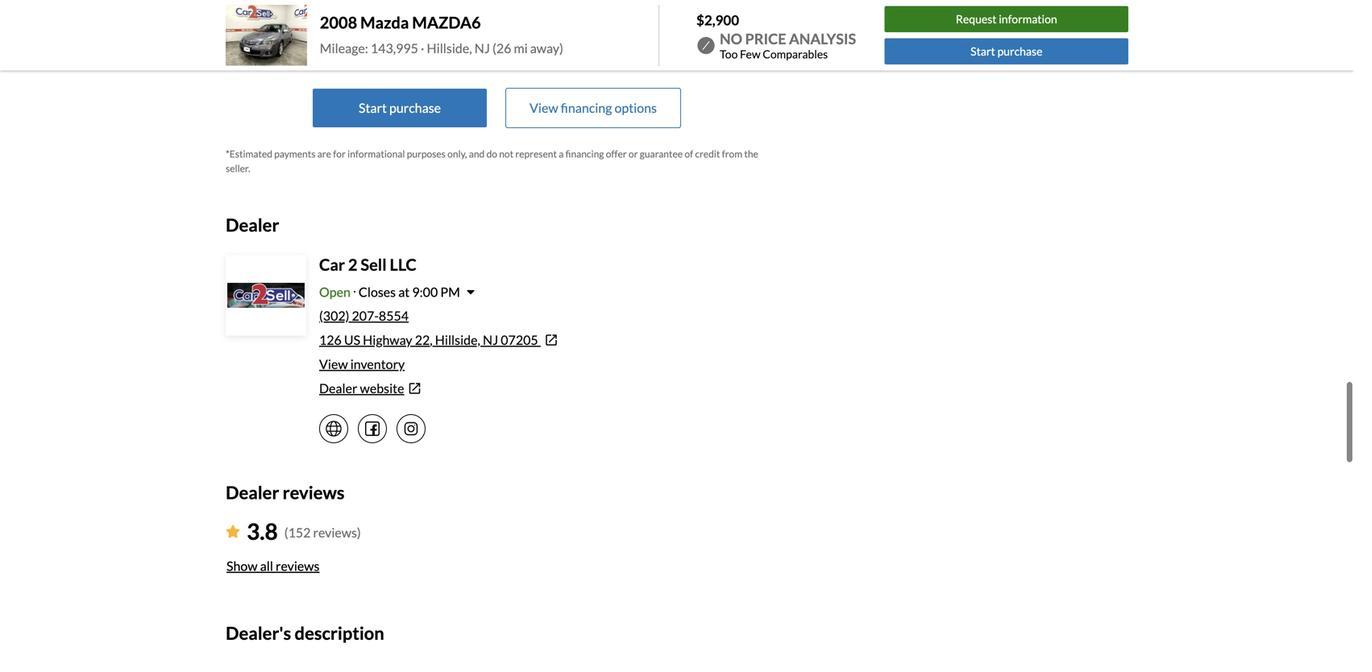 Task type: describe. For each thing, give the bounding box(es) containing it.
0 vertical spatial start purchase
[[971, 44, 1043, 58]]

or
[[629, 148, 638, 160]]

view for view financing options
[[530, 100, 558, 116]]

207-
[[352, 308, 379, 324]]

at
[[398, 284, 410, 300]]

financing inside *estimated payments are for informational purposes only, and do not represent a financing offer or guarantee of credit from the seller.
[[566, 148, 604, 160]]

the inside *estimated payments are for informational purposes only, and do not represent a financing offer or guarantee of credit from the seller.
[[744, 148, 758, 160]]

mazda6
[[412, 13, 481, 32]]

do
[[487, 148, 497, 160]]

closes
[[359, 284, 396, 300]]

143,995
[[371, 40, 418, 56]]

and
[[469, 148, 485, 160]]

seller.
[[226, 162, 250, 174]]

1 vertical spatial nj
[[483, 332, 498, 348]]

pm
[[440, 284, 460, 300]]

few
[[740, 47, 761, 61]]

0 vertical spatial reviews
[[283, 482, 345, 503]]

3.8 (152 reviews)
[[247, 518, 361, 545]]

from
[[722, 148, 742, 160]]

car 2 sell llc image
[[227, 257, 305, 334]]

information
[[999, 12, 1057, 26]]

of
[[685, 148, 693, 160]]

purchase inside sound good? start your purchase to complete paperwork online before heading to the dealership.
[[390, 26, 442, 42]]

view financing options
[[530, 100, 657, 116]]

view inventory link
[[319, 356, 405, 372]]

purchase for the topmost start purchase button
[[998, 44, 1043, 58]]

(302) 207-8554
[[319, 308, 409, 324]]

1 vertical spatial hillside,
[[435, 332, 480, 348]]

0 vertical spatial start purchase button
[[885, 38, 1129, 65]]

sound
[[257, 26, 293, 42]]

dealer for dealer
[[226, 214, 279, 235]]

1 to from the left
[[444, 26, 456, 42]]

dealer's description
[[226, 623, 384, 644]]

2008 mazda mazda6 image
[[226, 5, 307, 66]]

show all reviews
[[227, 558, 320, 574]]

show all reviews button
[[226, 548, 320, 584]]

126 us highway 22 , hillside, nj 07205
[[319, 332, 538, 348]]

·
[[421, 40, 424, 56]]

2008
[[320, 13, 357, 32]]

start for the bottommost start purchase button
[[359, 100, 387, 116]]

*estimated
[[226, 148, 272, 160]]

paperwork
[[514, 26, 576, 42]]

are
[[317, 148, 331, 160]]

9:00
[[412, 284, 438, 300]]

126
[[319, 332, 342, 348]]

dealer's
[[226, 623, 291, 644]]

mazda
[[360, 13, 409, 32]]

dealer reviews
[[226, 482, 345, 503]]

no
[[720, 30, 742, 47]]

before
[[615, 26, 653, 42]]

guarantee
[[640, 148, 683, 160]]

sell
[[361, 255, 387, 274]]

request
[[956, 12, 997, 26]]

dealer website
[[319, 380, 404, 396]]

3.8
[[247, 518, 278, 545]]

no price analysis too few comparables
[[720, 30, 856, 61]]

(302) 207-8554 link
[[319, 308, 409, 324]]

reviews inside button
[[276, 558, 320, 574]]

for
[[333, 148, 346, 160]]

only,
[[448, 148, 467, 160]]

sound good? start your purchase to complete paperwork online before heading to the dealership.
[[257, 26, 736, 61]]

,
[[430, 332, 433, 348]]

the inside sound good? start your purchase to complete paperwork online before heading to the dealership.
[[717, 26, 736, 42]]

complete
[[459, 26, 511, 42]]

all
[[260, 558, 273, 574]]

too
[[720, 47, 738, 61]]

informational
[[348, 148, 405, 160]]

show
[[227, 558, 258, 574]]

1 vertical spatial start purchase button
[[313, 89, 487, 127]]



Task type: locate. For each thing, give the bounding box(es) containing it.
1 horizontal spatial start purchase
[[971, 44, 1043, 58]]

1 vertical spatial reviews
[[276, 558, 320, 574]]

start purchase
[[971, 44, 1043, 58], [359, 100, 441, 116]]

purposes
[[407, 148, 446, 160]]

start purchase button
[[885, 38, 1129, 65], [313, 89, 487, 127]]

2
[[348, 255, 358, 274]]

start purchase button up informational
[[313, 89, 487, 127]]

start purchase up informational
[[359, 100, 441, 116]]

0 horizontal spatial start purchase
[[359, 100, 441, 116]]

view inventory
[[319, 356, 405, 372]]

mi
[[514, 40, 528, 56]]

0 horizontal spatial to
[[444, 26, 456, 42]]

0 vertical spatial financing
[[561, 100, 612, 116]]

0 vertical spatial dealer
[[226, 214, 279, 235]]

1 vertical spatial the
[[744, 148, 758, 160]]

purchase
[[390, 26, 442, 42], [998, 44, 1043, 58], [389, 100, 441, 116]]

start purchase button down the request information button
[[885, 38, 1129, 65]]

dealer for dealer website
[[319, 380, 357, 396]]

nj left 07205
[[483, 332, 498, 348]]

dealer website link
[[319, 379, 767, 398]]

(302)
[[319, 308, 349, 324]]

0 vertical spatial hillside,
[[427, 40, 472, 56]]

your
[[362, 26, 388, 42]]

(26
[[493, 40, 511, 56]]

price
[[745, 30, 786, 47]]

dealership.
[[466, 45, 527, 61]]

to left no
[[703, 26, 715, 42]]

1 vertical spatial start purchase
[[359, 100, 441, 116]]

dealer up 3.8
[[226, 482, 279, 503]]

credit
[[695, 148, 720, 160]]

offer
[[606, 148, 627, 160]]

dealer down view inventory
[[319, 380, 357, 396]]

llc
[[390, 255, 417, 274]]

the
[[717, 26, 736, 42], [744, 148, 758, 160]]

financing inside button
[[561, 100, 612, 116]]

2008 mazda mazda6 mileage: 143,995 · hillside, nj (26 mi away)
[[320, 13, 563, 56]]

open
[[319, 284, 351, 300]]

reviews up 3.8 (152 reviews) at the left bottom of the page
[[283, 482, 345, 503]]

0 horizontal spatial start purchase button
[[313, 89, 487, 127]]

options
[[615, 100, 657, 116]]

$2,900
[[696, 12, 739, 28]]

view inside button
[[530, 100, 558, 116]]

request information
[[956, 12, 1057, 26]]

analysis
[[789, 30, 856, 47]]

2 vertical spatial start
[[359, 100, 387, 116]]

start down request
[[971, 44, 995, 58]]

1 horizontal spatial start purchase button
[[885, 38, 1129, 65]]

nj
[[475, 40, 490, 56], [483, 332, 498, 348]]

car 2 sell llc link
[[319, 255, 417, 274]]

request information button
[[885, 6, 1129, 32]]

to right ·
[[444, 26, 456, 42]]

start left your
[[331, 26, 359, 42]]

website
[[360, 380, 404, 396]]

financing right 'a' at the left
[[566, 148, 604, 160]]

2 vertical spatial dealer
[[226, 482, 279, 503]]

1 vertical spatial purchase
[[998, 44, 1043, 58]]

view financing options button
[[506, 89, 680, 127]]

represent
[[515, 148, 557, 160]]

payments
[[274, 148, 316, 160]]

reviews right all on the left bottom
[[276, 558, 320, 574]]

*estimated payments are for informational purposes only, and do not represent a financing offer or guarantee of credit from the seller.
[[226, 148, 758, 174]]

highway
[[363, 332, 412, 348]]

view up represent in the left of the page
[[530, 100, 558, 116]]

a
[[559, 148, 564, 160]]

nj left (26 on the left of the page
[[475, 40, 490, 56]]

start purchase down the request information button
[[971, 44, 1043, 58]]

start for the topmost start purchase button
[[971, 44, 995, 58]]

purchase for the bottommost start purchase button
[[389, 100, 441, 116]]

the up too
[[717, 26, 736, 42]]

to
[[444, 26, 456, 42], [703, 26, 715, 42]]

nj inside 2008 mazda mazda6 mileage: 143,995 · hillside, nj (26 mi away)
[[475, 40, 490, 56]]

0 vertical spatial start
[[331, 26, 359, 42]]

1 vertical spatial financing
[[566, 148, 604, 160]]

mileage:
[[320, 40, 368, 56]]

hillside, down mazda6
[[427, 40, 472, 56]]

1 vertical spatial start
[[971, 44, 995, 58]]

07205
[[501, 332, 538, 348]]

description
[[295, 623, 384, 644]]

financing left options
[[561, 100, 612, 116]]

view for view inventory
[[319, 356, 348, 372]]

not
[[499, 148, 514, 160]]

1 vertical spatial dealer
[[319, 380, 357, 396]]

view
[[530, 100, 558, 116], [319, 356, 348, 372]]

start up informational
[[359, 100, 387, 116]]

us
[[344, 332, 360, 348]]

0 horizontal spatial the
[[717, 26, 736, 42]]

star image
[[226, 525, 240, 538]]

caret down image
[[467, 286, 475, 298]]

the right from
[[744, 148, 758, 160]]

online
[[578, 26, 613, 42]]

0 vertical spatial view
[[530, 100, 558, 116]]

start
[[331, 26, 359, 42], [971, 44, 995, 58], [359, 100, 387, 116]]

1 horizontal spatial view
[[530, 100, 558, 116]]

reviews)
[[313, 525, 361, 541]]

comparables
[[763, 47, 828, 61]]

1 horizontal spatial to
[[703, 26, 715, 42]]

8554
[[379, 308, 409, 324]]

away)
[[530, 40, 563, 56]]

(152
[[284, 525, 311, 541]]

2 to from the left
[[703, 26, 715, 42]]

good?
[[295, 26, 329, 42]]

22
[[415, 332, 430, 348]]

2 vertical spatial purchase
[[389, 100, 441, 116]]

1 vertical spatial view
[[319, 356, 348, 372]]

car
[[319, 255, 345, 274]]

heading
[[655, 26, 700, 42]]

financing
[[561, 100, 612, 116], [566, 148, 604, 160]]

view down 126 at left
[[319, 356, 348, 372]]

hillside, inside 2008 mazda mazda6 mileage: 143,995 · hillside, nj (26 mi away)
[[427, 40, 472, 56]]

hillside,
[[427, 40, 472, 56], [435, 332, 480, 348]]

1 horizontal spatial the
[[744, 148, 758, 160]]

start inside sound good? start your purchase to complete paperwork online before heading to the dealership.
[[331, 26, 359, 42]]

car 2 sell llc
[[319, 255, 417, 274]]

dealer
[[226, 214, 279, 235], [319, 380, 357, 396], [226, 482, 279, 503]]

open closes at 9:00 pm
[[319, 284, 460, 300]]

0 horizontal spatial view
[[319, 356, 348, 372]]

0 vertical spatial nj
[[475, 40, 490, 56]]

inventory
[[350, 356, 405, 372]]

0 vertical spatial the
[[717, 26, 736, 42]]

dealer for dealer reviews
[[226, 482, 279, 503]]

hillside, right ,
[[435, 332, 480, 348]]

dealer down seller.
[[226, 214, 279, 235]]

0 vertical spatial purchase
[[390, 26, 442, 42]]



Task type: vqa. For each thing, say whether or not it's contained in the screenshot.
seller.
yes



